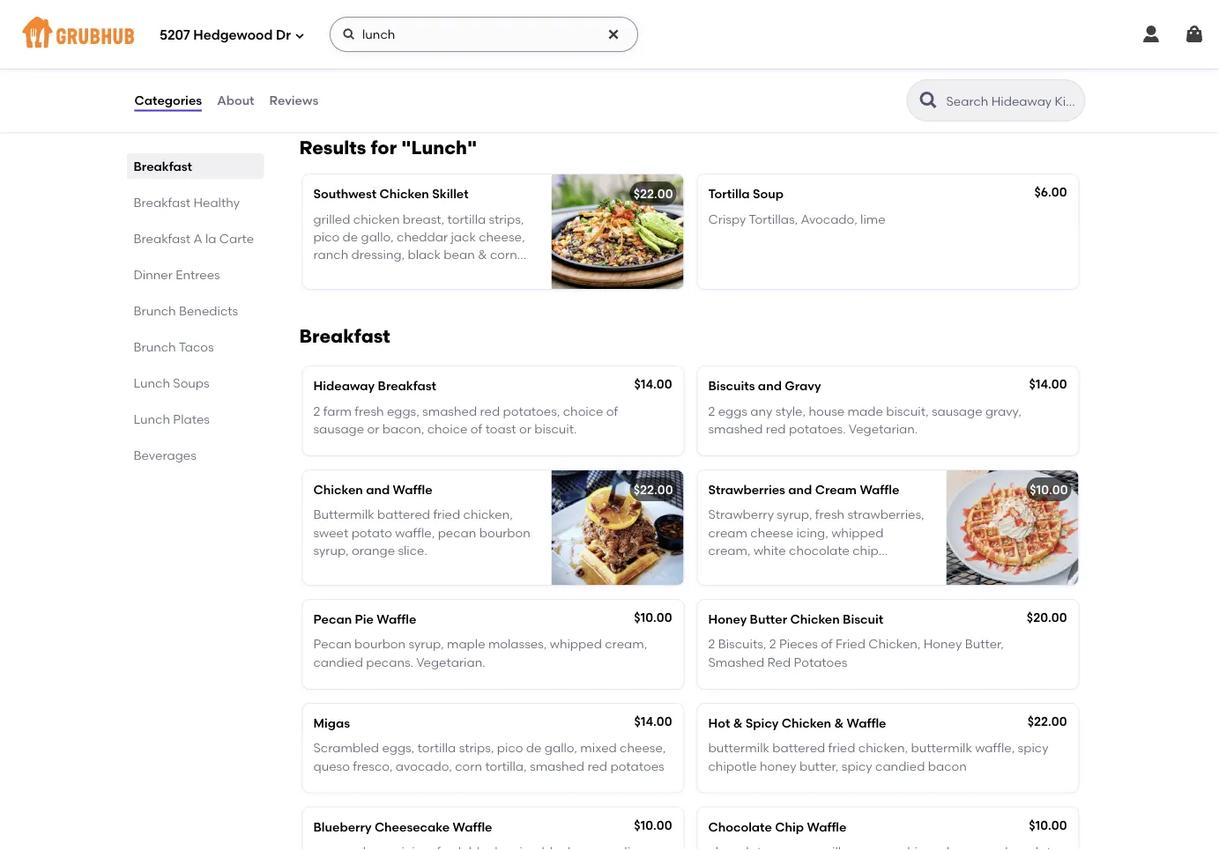 Task type: vqa. For each thing, say whether or not it's contained in the screenshot.
Beverly
no



Task type: locate. For each thing, give the bounding box(es) containing it.
waffle up buttermilk battered fried chicken, sweet potato waffle, pecan bourbon syrup, orange slice.
[[393, 483, 432, 498]]

1 horizontal spatial waffle,
[[975, 741, 1015, 756]]

results
[[299, 137, 366, 159]]

chicken and waffle image
[[551, 471, 684, 585]]

tortilla up avocado,
[[417, 741, 456, 756]]

& up butter, at the bottom right
[[834, 716, 844, 731]]

1 vertical spatial vegetarian.
[[764, 561, 833, 576]]

fried inside buttermilk battered fried chicken, sweet potato waffle, pecan bourbon syrup, orange slice.
[[433, 507, 460, 522]]

bourbon up pecans.
[[354, 637, 406, 652]]

cream
[[708, 525, 747, 540]]

of right potatoes,
[[606, 404, 618, 419]]

0 horizontal spatial corn
[[455, 759, 482, 774]]

battered inside buttermilk battered fried chicken, buttermilk waffle,  spicy chipotle honey butter, spicy candied bacon
[[772, 741, 825, 756]]

chip
[[775, 820, 804, 835]]

0 horizontal spatial waffle,
[[395, 525, 435, 540]]

and up buttermilk
[[366, 483, 390, 498]]

gallo, left mixed
[[545, 741, 577, 756]]

2 or from the left
[[519, 421, 531, 436]]

candied down pie
[[313, 655, 363, 670]]

option group
[[134, 0, 436, 44]]

strips, right breast,
[[489, 211, 524, 226]]

fresh down 'hideaway breakfast'
[[355, 404, 384, 419]]

red inside 2 eggs any style, house made biscuit, sausage gravy, smashed red potatoes. vegetarian.
[[766, 421, 786, 436]]

pickup 1.3 mi • 20–30 min
[[315, 7, 408, 35]]

0 vertical spatial red
[[480, 404, 500, 419]]

0 vertical spatial de
[[342, 229, 358, 244]]

tortilla inside 'scrambled eggs, tortilla strips, pico de gallo, mixed cheese, queso fresco, avocado, corn tortilla, smashed red potatoes'
[[417, 741, 456, 756]]

honey inside '2 biscuits, 2 pieces of fried chicken, honey butter, smashed red potatoes'
[[924, 637, 962, 652]]

2 left eggs
[[708, 404, 715, 419]]

2 for 2 biscuits, 2 pieces of fried chicken, honey butter, smashed red potatoes
[[708, 637, 715, 652]]

min right 20–30
[[389, 23, 408, 35]]

smashed up bacon,
[[422, 404, 477, 419]]

pico up the ranch
[[313, 229, 340, 244]]

red down mixed
[[587, 759, 607, 774]]

bacon,
[[382, 421, 424, 436]]

Search Hideaway Kitchen & Bar search field
[[944, 93, 1079, 109]]

1 vertical spatial $22.00
[[634, 483, 673, 498]]

breakfast a la carte
[[134, 231, 254, 246]]

sausage
[[932, 404, 982, 419], [313, 421, 364, 436]]

eggs, up bacon,
[[387, 404, 419, 419]]

sausage down farm
[[313, 421, 364, 436]]

chicken,
[[463, 507, 513, 522], [858, 741, 908, 756]]

lunch soups tab
[[134, 374, 257, 392]]

0 vertical spatial corn
[[490, 247, 517, 262]]

waffle right pie
[[377, 612, 416, 627]]

1 horizontal spatial whipped
[[831, 525, 884, 540]]

dinner
[[134, 267, 173, 282]]

whipped inside strawberry syrup, fresh strawberries, cream cheese icing, whipped cream, white chocolate chip crumble. vegetarian.
[[831, 525, 884, 540]]

breakfast for breakfast a la carte
[[134, 231, 190, 246]]

1 vertical spatial eggs,
[[382, 741, 414, 756]]

chicken, for chicken and waffle
[[463, 507, 513, 522]]

carte
[[219, 231, 254, 246]]

grilled chicken breast, tortilla strips, pico de gallo,  cheddar jack cheese, ranch dressing,  black bean & corn salsa, rice, avocado
[[313, 211, 525, 280]]

honey left butter,
[[924, 637, 962, 652]]

lunch up "beverages"
[[134, 412, 170, 427]]

cheese,
[[479, 229, 525, 244], [620, 741, 666, 756]]

icing,
[[796, 525, 828, 540]]

1 horizontal spatial vegetarian.
[[764, 561, 833, 576]]

pico inside 'scrambled eggs, tortilla strips, pico de gallo, mixed cheese, queso fresco, avocado, corn tortilla, smashed red potatoes'
[[497, 741, 523, 756]]

2
[[313, 404, 320, 419], [708, 404, 715, 419], [708, 637, 715, 652], [769, 637, 776, 652]]

whipped up chip
[[831, 525, 884, 540]]

chicken
[[353, 211, 400, 226]]

& right hot
[[733, 716, 743, 731]]

1 pecan from the top
[[313, 612, 352, 627]]

hideaway breakfast
[[313, 379, 436, 394]]

waffle up strawberries,
[[860, 483, 899, 498]]

chip
[[853, 543, 879, 558]]

results for "lunch"
[[299, 137, 477, 159]]

waffle for pecan pie waffle
[[377, 612, 416, 627]]

breakfast up breakfast a la carte on the left
[[134, 195, 190, 210]]

1 vertical spatial pecan
[[313, 637, 351, 652]]

categories button
[[134, 69, 203, 132]]

1 horizontal spatial cheese,
[[620, 741, 666, 756]]

vegetarian. down maple
[[416, 655, 485, 670]]

vegetarian. inside 2 eggs any style, house made biscuit, sausage gravy, smashed red potatoes. vegetarian.
[[849, 421, 918, 436]]

1 horizontal spatial pico
[[497, 741, 523, 756]]

syrup, left maple
[[409, 637, 444, 652]]

2 min from the left
[[389, 23, 408, 35]]

svg image
[[342, 27, 356, 41], [606, 27, 621, 41], [294, 30, 305, 41]]

tacos
[[179, 339, 214, 354]]

red
[[767, 655, 791, 670]]

1 vertical spatial bourbon
[[354, 637, 406, 652]]

brunch down dinner
[[134, 303, 176, 318]]

pico up tortilla,
[[497, 741, 523, 756]]

breast,
[[403, 211, 444, 226]]

1 horizontal spatial bourbon
[[479, 525, 530, 540]]

red
[[480, 404, 500, 419], [766, 421, 786, 436], [587, 759, 607, 774]]

vegetarian. inside pecan bourbon syrup, maple molasses, whipped cream, candied pecans. vegetarian.
[[416, 655, 485, 670]]

1 horizontal spatial corn
[[490, 247, 517, 262]]

0 horizontal spatial honey
[[708, 612, 747, 627]]

battered up potato
[[377, 507, 430, 522]]

1 horizontal spatial de
[[526, 741, 542, 756]]

2 lunch from the top
[[134, 412, 170, 427]]

entrees
[[176, 267, 220, 282]]

lunch
[[134, 375, 170, 390], [134, 412, 170, 427]]

corn left tortilla,
[[455, 759, 482, 774]]

honey up biscuits,
[[708, 612, 747, 627]]

a
[[193, 231, 202, 246]]

brunch tacos tab
[[134, 338, 257, 356]]

$10.00
[[1030, 483, 1068, 498], [634, 610, 672, 625], [634, 818, 672, 833], [1029, 818, 1067, 833]]

0 horizontal spatial buttermilk
[[708, 741, 769, 756]]

and for chicken
[[366, 483, 390, 498]]

0 horizontal spatial cream,
[[605, 637, 647, 652]]

0 vertical spatial waffle,
[[395, 525, 435, 540]]

1 horizontal spatial gallo,
[[545, 741, 577, 756]]

waffle right "cheesecake"
[[453, 820, 492, 835]]

2 up smashed
[[708, 637, 715, 652]]

lunch inside "lunch plates" tab
[[134, 412, 170, 427]]

smashed inside 2 farm fresh eggs, smashed red potatoes, choice of sausage or bacon, choice of toast or biscuit.
[[422, 404, 477, 419]]

0 horizontal spatial red
[[480, 404, 500, 419]]

1 min from the left
[[215, 23, 234, 35]]

fried for slice.
[[433, 507, 460, 522]]

red down the any
[[766, 421, 786, 436]]

about button
[[216, 69, 255, 132]]

0 horizontal spatial sausage
[[313, 421, 364, 436]]

breakfast up breakfast healthy
[[134, 159, 192, 174]]

0 vertical spatial battered
[[377, 507, 430, 522]]

vegetarian. down chocolate
[[764, 561, 833, 576]]

0 vertical spatial choice
[[563, 404, 603, 419]]

chicken,
[[869, 637, 921, 652]]

min right 25–40
[[215, 23, 234, 35]]

0 vertical spatial fresh
[[355, 404, 384, 419]]

fresh up "icing,"
[[815, 507, 845, 522]]

option group containing pickup 1.3 mi • 20–30 min
[[134, 0, 436, 44]]

breakfast for breakfast healthy
[[134, 195, 190, 210]]

1 vertical spatial gallo,
[[545, 741, 577, 756]]

1 lunch from the top
[[134, 375, 170, 390]]

0 horizontal spatial fresh
[[355, 404, 384, 419]]

black
[[408, 247, 441, 262]]

benedicts
[[179, 303, 238, 318]]

candied
[[313, 655, 363, 670], [875, 759, 925, 774]]

1 vertical spatial spicy
[[842, 759, 872, 774]]

1 vertical spatial tortilla
[[417, 741, 456, 756]]

& right bean
[[478, 247, 487, 262]]

of up potatoes
[[821, 637, 833, 652]]

1 horizontal spatial honey
[[924, 637, 962, 652]]

1 vertical spatial candied
[[875, 759, 925, 774]]

chicken, inside buttermilk battered fried chicken, sweet potato waffle, pecan bourbon syrup, orange slice.
[[463, 507, 513, 522]]

0 vertical spatial tortilla
[[447, 211, 486, 226]]

whipped inside pecan bourbon syrup, maple molasses, whipped cream, candied pecans. vegetarian.
[[550, 637, 602, 652]]

0 vertical spatial pico
[[313, 229, 340, 244]]

min inside pickup 1.3 mi • 20–30 min
[[389, 23, 408, 35]]

breakfast left a
[[134, 231, 190, 246]]

2 inside 2 farm fresh eggs, smashed red potatoes, choice of sausage or bacon, choice of toast or biscuit.
[[313, 404, 320, 419]]

candied inside buttermilk battered fried chicken, buttermilk waffle,  spicy chipotle honey butter, spicy candied bacon
[[875, 759, 925, 774]]

0 horizontal spatial chicken,
[[463, 507, 513, 522]]

chicken, inside buttermilk battered fried chicken, buttermilk waffle,  spicy chipotle honey butter, spicy candied bacon
[[858, 741, 908, 756]]

scrambled eggs, tortilla strips, pico de gallo, mixed cheese, queso fresco, avocado, corn tortilla, smashed red potatoes
[[313, 741, 666, 774]]

1 vertical spatial fresh
[[815, 507, 845, 522]]

1 horizontal spatial chicken,
[[858, 741, 908, 756]]

0 horizontal spatial and
[[366, 483, 390, 498]]

1 vertical spatial fried
[[828, 741, 855, 756]]

1 vertical spatial whipped
[[550, 637, 602, 652]]

eggs, up 'fresco,'
[[382, 741, 414, 756]]

pecan
[[313, 612, 352, 627], [313, 637, 351, 652]]

hot & spicy chicken & waffle
[[708, 716, 886, 731]]

de up tortilla,
[[526, 741, 542, 756]]

1 vertical spatial waffle,
[[975, 741, 1015, 756]]

1 horizontal spatial svg image
[[1184, 24, 1205, 45]]

pecan inside pecan bourbon syrup, maple molasses, whipped cream, candied pecans. vegetarian.
[[313, 637, 351, 652]]

pecan for pecan bourbon syrup, maple molasses, whipped cream, candied pecans. vegetarian.
[[313, 637, 351, 652]]

0 horizontal spatial or
[[367, 421, 379, 436]]

waffle, inside buttermilk battered fried chicken, buttermilk waffle,  spicy chipotle honey butter, spicy candied bacon
[[975, 741, 1015, 756]]

0 vertical spatial strips,
[[489, 211, 524, 226]]

bourbon right pecan
[[479, 525, 530, 540]]

0 horizontal spatial of
[[471, 421, 482, 436]]

&
[[478, 247, 487, 262], [733, 716, 743, 731], [834, 716, 844, 731]]

eggs, inside 2 farm fresh eggs, smashed red potatoes, choice of sausage or bacon, choice of toast or biscuit.
[[387, 404, 419, 419]]

brunch inside brunch benedicts tab
[[134, 303, 176, 318]]

gallo, up dressing,
[[361, 229, 394, 244]]

strawberries and cream waffle
[[708, 483, 899, 498]]

1 vertical spatial syrup,
[[313, 543, 349, 558]]

crispy
[[708, 211, 746, 226]]

smashed inside 2 eggs any style, house made biscuit, sausage gravy, smashed red potatoes. vegetarian.
[[708, 421, 763, 436]]

0 horizontal spatial pico
[[313, 229, 340, 244]]

1 horizontal spatial spicy
[[1018, 741, 1048, 756]]

$22.00 for tortilla
[[634, 186, 673, 201]]

or down potatoes,
[[519, 421, 531, 436]]

0 vertical spatial candied
[[313, 655, 363, 670]]

southwest chicken skillet image
[[551, 175, 684, 289]]

battered inside buttermilk battered fried chicken, sweet potato waffle, pecan bourbon syrup, orange slice.
[[377, 507, 430, 522]]

scrambled
[[313, 741, 379, 756]]

0 horizontal spatial spicy
[[842, 759, 872, 774]]

0 vertical spatial spicy
[[1018, 741, 1048, 756]]

cheese, up the potatoes
[[620, 741, 666, 756]]

strawberries
[[708, 483, 785, 498]]

de inside the grilled chicken breast, tortilla strips, pico de gallo,  cheddar jack cheese, ranch dressing,  black bean & corn salsa, rice, avocado
[[342, 229, 358, 244]]

dinner entrees
[[134, 267, 220, 282]]

0 horizontal spatial battered
[[377, 507, 430, 522]]

waffle
[[393, 483, 432, 498], [860, 483, 899, 498], [377, 612, 416, 627], [847, 716, 886, 731], [453, 820, 492, 835], [807, 820, 847, 835]]

tortilla up 'jack'
[[447, 211, 486, 226]]

$14.00 for 2 eggs any style, house made biscuit, sausage gravy, smashed red potatoes. vegetarian.
[[1029, 377, 1067, 392]]

choice right bacon,
[[427, 421, 468, 436]]

fresh inside strawberry syrup, fresh strawberries, cream cheese icing, whipped cream, white chocolate chip crumble. vegetarian.
[[815, 507, 845, 522]]

red up toast at left
[[480, 404, 500, 419]]

biscuits and gravy
[[708, 379, 821, 394]]

$6.00
[[1034, 185, 1067, 200]]

2 vertical spatial of
[[821, 637, 833, 652]]

fresh for strawberries,
[[815, 507, 845, 522]]

soup
[[753, 186, 784, 201]]

2 horizontal spatial syrup,
[[777, 507, 812, 522]]

fried up butter, at the bottom right
[[828, 741, 855, 756]]

pecan pie waffle
[[313, 612, 416, 627]]

red inside 'scrambled eggs, tortilla strips, pico de gallo, mixed cheese, queso fresco, avocado, corn tortilla, smashed red potatoes'
[[587, 759, 607, 774]]

2 horizontal spatial and
[[788, 483, 812, 498]]

1 horizontal spatial min
[[389, 23, 408, 35]]

battered for waffle
[[377, 507, 430, 522]]

1 brunch from the top
[[134, 303, 176, 318]]

pickup
[[344, 7, 379, 20]]

reviews button
[[268, 69, 319, 132]]

candied left bacon
[[875, 759, 925, 774]]

$22.00
[[634, 186, 673, 201], [634, 483, 673, 498], [1028, 714, 1067, 729]]

5207 hedgewood dr
[[160, 27, 291, 43]]

1 vertical spatial smashed
[[708, 421, 763, 436]]

0 horizontal spatial &
[[478, 247, 487, 262]]

1 horizontal spatial red
[[587, 759, 607, 774]]

1 vertical spatial red
[[766, 421, 786, 436]]

1 vertical spatial pico
[[497, 741, 523, 756]]

chocolate
[[789, 543, 850, 558]]

waffle,
[[395, 525, 435, 540], [975, 741, 1015, 756]]

pecan left pie
[[313, 612, 352, 627]]

brunch up lunch soups
[[134, 339, 176, 354]]

2 vertical spatial syrup,
[[409, 637, 444, 652]]

1 horizontal spatial candied
[[875, 759, 925, 774]]

battered for spicy
[[772, 741, 825, 756]]

0 vertical spatial syrup,
[[777, 507, 812, 522]]

1 horizontal spatial sausage
[[932, 404, 982, 419]]

2 brunch from the top
[[134, 339, 176, 354]]

salsa,
[[313, 265, 347, 280]]

buttermilk up bacon
[[911, 741, 972, 756]]

0 vertical spatial of
[[606, 404, 618, 419]]

1 vertical spatial lunch
[[134, 412, 170, 427]]

syrup, down sweet
[[313, 543, 349, 558]]

and up the any
[[758, 379, 782, 394]]

chicken, for hot & spicy chicken & waffle
[[858, 741, 908, 756]]

2 left farm
[[313, 404, 320, 419]]

0 vertical spatial pecan
[[313, 612, 352, 627]]

vegetarian. down made
[[849, 421, 918, 436]]

of
[[606, 404, 618, 419], [471, 421, 482, 436], [821, 637, 833, 652]]

0 vertical spatial honey
[[708, 612, 747, 627]]

svg image
[[1141, 24, 1162, 45], [1184, 24, 1205, 45]]

breakfast inside tab
[[134, 195, 190, 210]]

corn inside the grilled chicken breast, tortilla strips, pico de gallo,  cheddar jack cheese, ranch dressing,  black bean & corn salsa, rice, avocado
[[490, 247, 517, 262]]

red inside 2 farm fresh eggs, smashed red potatoes, choice of sausage or bacon, choice of toast or biscuit.
[[480, 404, 500, 419]]

$10.00 for chocolate chip waffle
[[1029, 818, 1067, 833]]

strips, up tortilla,
[[459, 741, 494, 756]]

1 vertical spatial corn
[[455, 759, 482, 774]]

buttermilk up chipotle
[[708, 741, 769, 756]]

smashed down mixed
[[530, 759, 584, 774]]

0 horizontal spatial de
[[342, 229, 358, 244]]

vegetarian.
[[849, 421, 918, 436], [764, 561, 833, 576], [416, 655, 485, 670]]

eggs
[[718, 404, 747, 419]]

sausage left gravy, at the right top of page
[[932, 404, 982, 419]]

waffle, inside buttermilk battered fried chicken, sweet potato waffle, pecan bourbon syrup, orange slice.
[[395, 525, 435, 540]]

brunch benedicts tab
[[134, 301, 257, 320]]

$14.00 for 2 farm fresh eggs, smashed red potatoes, choice of sausage or bacon, choice of toast or biscuit.
[[634, 377, 672, 392]]

corn
[[490, 247, 517, 262], [455, 759, 482, 774]]

buttermilk
[[708, 741, 769, 756], [911, 741, 972, 756]]

0 horizontal spatial min
[[215, 23, 234, 35]]

cheese, right 'jack'
[[479, 229, 525, 244]]

2 horizontal spatial of
[[821, 637, 833, 652]]

pecan for pecan pie waffle
[[313, 612, 352, 627]]

syrup, up "icing,"
[[777, 507, 812, 522]]

corn right bean
[[490, 247, 517, 262]]

pecan down pecan pie waffle
[[313, 637, 351, 652]]

1 vertical spatial chicken,
[[858, 741, 908, 756]]

waffle right chip
[[807, 820, 847, 835]]

5207
[[160, 27, 190, 43]]

smashed down eggs
[[708, 421, 763, 436]]

fried up pecan
[[433, 507, 460, 522]]

and left cream
[[788, 483, 812, 498]]

ranch
[[313, 247, 348, 262]]

$14.00 for scrambled eggs, tortilla strips, pico de gallo, mixed cheese, queso fresco, avocado, corn tortilla, smashed red potatoes
[[634, 714, 672, 729]]

lunch inside lunch soups 'tab'
[[134, 375, 170, 390]]

2 horizontal spatial red
[[766, 421, 786, 436]]

cheese, inside the grilled chicken breast, tortilla strips, pico de gallo,  cheddar jack cheese, ranch dressing,  black bean & corn salsa, rice, avocado
[[479, 229, 525, 244]]

breakfast healthy tab
[[134, 193, 257, 212]]

1 horizontal spatial battered
[[772, 741, 825, 756]]

waffle for chicken and waffle
[[393, 483, 432, 498]]

1 vertical spatial de
[[526, 741, 542, 756]]

de down grilled
[[342, 229, 358, 244]]

2 vertical spatial smashed
[[530, 759, 584, 774]]

chicken
[[379, 186, 429, 201], [313, 483, 363, 498], [790, 612, 840, 627], [782, 716, 831, 731]]

maple
[[447, 637, 485, 652]]

crispy tortillas, avocado, lime
[[708, 211, 886, 226]]

1 horizontal spatial fried
[[828, 741, 855, 756]]

sausage inside 2 eggs any style, house made biscuit, sausage gravy, smashed red potatoes. vegetarian.
[[932, 404, 982, 419]]

fried inside buttermilk battered fried chicken, buttermilk waffle,  spicy chipotle honey butter, spicy candied bacon
[[828, 741, 855, 756]]

0 horizontal spatial cheese,
[[479, 229, 525, 244]]

$14.00
[[634, 377, 672, 392], [1029, 377, 1067, 392], [634, 714, 672, 729]]

whipped right molasses,
[[550, 637, 602, 652]]

2 inside 2 eggs any style, house made biscuit, sausage gravy, smashed red potatoes. vegetarian.
[[708, 404, 715, 419]]

2 vertical spatial red
[[587, 759, 607, 774]]

$10.00 for pecan pie waffle
[[634, 610, 672, 625]]

0 vertical spatial cheese,
[[479, 229, 525, 244]]

brunch inside brunch tacos tab
[[134, 339, 176, 354]]

brunch for brunch benedicts
[[134, 303, 176, 318]]

1 horizontal spatial smashed
[[530, 759, 584, 774]]

lunch left soups at the left top
[[134, 375, 170, 390]]

toast
[[485, 421, 516, 436]]

1 horizontal spatial syrup,
[[409, 637, 444, 652]]

2 horizontal spatial svg image
[[606, 27, 621, 41]]

fresh inside 2 farm fresh eggs, smashed red potatoes, choice of sausage or bacon, choice of toast or biscuit.
[[355, 404, 384, 419]]

biscuit
[[843, 612, 883, 627]]

la
[[205, 231, 216, 246]]

bourbon inside pecan bourbon syrup, maple molasses, whipped cream, candied pecans. vegetarian.
[[354, 637, 406, 652]]

avocado,
[[396, 759, 452, 774]]

2 up the 'red'
[[769, 637, 776, 652]]

1 horizontal spatial cream,
[[708, 543, 751, 558]]

or left bacon,
[[367, 421, 379, 436]]

0 vertical spatial lunch
[[134, 375, 170, 390]]

2 pecan from the top
[[313, 637, 351, 652]]

0 vertical spatial sausage
[[932, 404, 982, 419]]

2 for 2 farm fresh eggs, smashed red potatoes, choice of sausage or bacon, choice of toast or biscuit.
[[313, 404, 320, 419]]

25–40 min
[[182, 23, 234, 35]]

cheddar
[[397, 229, 448, 244]]

2 horizontal spatial vegetarian.
[[849, 421, 918, 436]]

spicy
[[1018, 741, 1048, 756], [842, 759, 872, 774]]

pieces
[[779, 637, 818, 652]]

battered down the hot & spicy chicken & waffle
[[772, 741, 825, 756]]

0 vertical spatial brunch
[[134, 303, 176, 318]]

0 horizontal spatial fried
[[433, 507, 460, 522]]

of left toast at left
[[471, 421, 482, 436]]

0 horizontal spatial vegetarian.
[[416, 655, 485, 670]]

1 vertical spatial honey
[[924, 637, 962, 652]]

search icon image
[[918, 90, 939, 111]]

0 vertical spatial chicken,
[[463, 507, 513, 522]]

2 vertical spatial vegetarian.
[[416, 655, 485, 670]]

waffle for chocolate chip waffle
[[807, 820, 847, 835]]

choice up biscuit.
[[563, 404, 603, 419]]

chocolate chip waffle
[[708, 820, 847, 835]]

honey
[[708, 612, 747, 627], [924, 637, 962, 652]]



Task type: describe. For each thing, give the bounding box(es) containing it.
chicken up breast,
[[379, 186, 429, 201]]

breakfast for breakfast tab
[[134, 159, 192, 174]]

dressing,
[[351, 247, 405, 262]]

sausage inside 2 farm fresh eggs, smashed red potatoes, choice of sausage or bacon, choice of toast or biscuit.
[[313, 421, 364, 436]]

any
[[750, 404, 772, 419]]

skillet
[[432, 186, 469, 201]]

southwest chicken skillet
[[313, 186, 469, 201]]

tortilla
[[708, 186, 750, 201]]

breakfast up hideaway
[[299, 325, 390, 348]]

cheese, inside 'scrambled eggs, tortilla strips, pico de gallo, mixed cheese, queso fresco, avocado, corn tortilla, smashed red potatoes'
[[620, 741, 666, 756]]

hideaway
[[313, 379, 375, 394]]

gallo, inside the grilled chicken breast, tortilla strips, pico de gallo,  cheddar jack cheese, ranch dressing,  black bean & corn salsa, rice, avocado
[[361, 229, 394, 244]]

buttermilk
[[313, 507, 374, 522]]

queso
[[313, 759, 350, 774]]

cheesecake
[[375, 820, 450, 835]]

rice,
[[350, 265, 376, 280]]

1 buttermilk from the left
[[708, 741, 769, 756]]

syrup, inside pecan bourbon syrup, maple molasses, whipped cream, candied pecans. vegetarian.
[[409, 637, 444, 652]]

biscuit,
[[886, 404, 929, 419]]

1 horizontal spatial svg image
[[342, 27, 356, 41]]

fresco,
[[353, 759, 393, 774]]

of inside '2 biscuits, 2 pieces of fried chicken, honey butter, smashed red potatoes'
[[821, 637, 833, 652]]

waffle up buttermilk battered fried chicken, buttermilk waffle,  spicy chipotle honey butter, spicy candied bacon
[[847, 716, 886, 731]]

•
[[347, 23, 352, 35]]

chicken and waffle
[[313, 483, 432, 498]]

brunch for brunch tacos
[[134, 339, 176, 354]]

lunch for lunch plates
[[134, 412, 170, 427]]

tortilla,
[[485, 759, 527, 774]]

style,
[[775, 404, 806, 419]]

mi
[[331, 23, 344, 35]]

cheese
[[750, 525, 793, 540]]

and for biscuits
[[758, 379, 782, 394]]

cream, inside pecan bourbon syrup, maple molasses, whipped cream, candied pecans. vegetarian.
[[605, 637, 647, 652]]

brunch benedicts
[[134, 303, 238, 318]]

potatoes
[[610, 759, 664, 774]]

potatoes,
[[503, 404, 560, 419]]

strips, inside 'scrambled eggs, tortilla strips, pico de gallo, mixed cheese, queso fresco, avocado, corn tortilla, smashed red potatoes'
[[459, 741, 494, 756]]

$10.00 for blueberry cheesecake waffle
[[634, 818, 672, 833]]

lunch for lunch soups
[[134, 375, 170, 390]]

gallo, inside 'scrambled eggs, tortilla strips, pico de gallo, mixed cheese, queso fresco, avocado, corn tortilla, smashed red potatoes'
[[545, 741, 577, 756]]

chocolate
[[708, 820, 772, 835]]

$20.00
[[1027, 610, 1067, 625]]

molasses,
[[488, 637, 547, 652]]

biscuit.
[[534, 421, 577, 436]]

chicken up pieces
[[790, 612, 840, 627]]

2 biscuits, 2 pieces of fried chicken, honey butter, smashed red potatoes
[[708, 637, 1004, 670]]

0 horizontal spatial svg image
[[294, 30, 305, 41]]

fried
[[836, 637, 866, 652]]

strawberry
[[708, 507, 774, 522]]

strawberry syrup, fresh strawberries, cream cheese icing, whipped cream, white chocolate chip crumble. vegetarian.
[[708, 507, 924, 576]]

de inside 'scrambled eggs, tortilla strips, pico de gallo, mixed cheese, queso fresco, avocado, corn tortilla, smashed red potatoes'
[[526, 741, 542, 756]]

& inside the grilled chicken breast, tortilla strips, pico de gallo,  cheddar jack cheese, ranch dressing,  black bean & corn salsa, rice, avocado
[[478, 247, 487, 262]]

crumble.
[[708, 561, 761, 576]]

2 eggs any style, house made biscuit, sausage gravy, smashed red potatoes. vegetarian.
[[708, 404, 1022, 436]]

strips, inside the grilled chicken breast, tortilla strips, pico de gallo,  cheddar jack cheese, ranch dressing,  black bean & corn salsa, rice, avocado
[[489, 211, 524, 226]]

house
[[809, 404, 845, 419]]

white
[[754, 543, 786, 558]]

breakfast a la carte tab
[[134, 229, 257, 248]]

butter
[[750, 612, 787, 627]]

butter,
[[799, 759, 839, 774]]

2 horizontal spatial &
[[834, 716, 844, 731]]

2 buttermilk from the left
[[911, 741, 972, 756]]

sweet
[[313, 525, 348, 540]]

southwest
[[313, 186, 377, 201]]

plates
[[173, 412, 210, 427]]

made
[[848, 404, 883, 419]]

migas
[[313, 716, 350, 731]]

tortilla soup
[[708, 186, 784, 201]]

farm
[[323, 404, 352, 419]]

reviews
[[269, 93, 318, 108]]

candied inside pecan bourbon syrup, maple molasses, whipped cream, candied pecans. vegetarian.
[[313, 655, 363, 670]]

soups
[[173, 375, 209, 390]]

potato
[[351, 525, 392, 540]]

buttermilk battered fried chicken, sweet potato waffle, pecan bourbon syrup, orange slice.
[[313, 507, 530, 558]]

tortilla inside the grilled chicken breast, tortilla strips, pico de gallo,  cheddar jack cheese, ranch dressing,  black bean & corn salsa, rice, avocado
[[447, 211, 486, 226]]

cream
[[815, 483, 857, 498]]

bourbon inside buttermilk battered fried chicken, sweet potato waffle, pecan bourbon syrup, orange slice.
[[479, 525, 530, 540]]

pecan
[[438, 525, 476, 540]]

pico inside the grilled chicken breast, tortilla strips, pico de gallo,  cheddar jack cheese, ranch dressing,  black bean & corn salsa, rice, avocado
[[313, 229, 340, 244]]

1 horizontal spatial choice
[[563, 404, 603, 419]]

healthy
[[193, 195, 240, 210]]

hedgewood
[[193, 27, 273, 43]]

fresh for eggs,
[[355, 404, 384, 419]]

pecans.
[[366, 655, 413, 670]]

smashed inside 'scrambled eggs, tortilla strips, pico de gallo, mixed cheese, queso fresco, avocado, corn tortilla, smashed red potatoes'
[[530, 759, 584, 774]]

chicken up buttermilk
[[313, 483, 363, 498]]

avocado
[[379, 265, 432, 280]]

chipotle
[[708, 759, 757, 774]]

vegetarian. inside strawberry syrup, fresh strawberries, cream cheese icing, whipped cream, white chocolate chip crumble. vegetarian.
[[764, 561, 833, 576]]

1 horizontal spatial of
[[606, 404, 618, 419]]

gravy
[[785, 379, 821, 394]]

breakfast tab
[[134, 157, 257, 175]]

$22.00 for strawberries
[[634, 483, 673, 498]]

blueberry cheesecake waffle
[[313, 820, 492, 835]]

dr
[[276, 27, 291, 43]]

dinner entrees tab
[[134, 265, 257, 284]]

potatoes.
[[789, 421, 846, 436]]

gravy,
[[985, 404, 1022, 419]]

1 svg image from the left
[[1141, 24, 1162, 45]]

1 horizontal spatial &
[[733, 716, 743, 731]]

0 horizontal spatial choice
[[427, 421, 468, 436]]

potatoes
[[794, 655, 847, 670]]

syrup, inside strawberry syrup, fresh strawberries, cream cheese icing, whipped cream, white chocolate chip crumble. vegetarian.
[[777, 507, 812, 522]]

biscuits
[[708, 379, 755, 394]]

hot
[[708, 716, 730, 731]]

honey
[[760, 759, 796, 774]]

breakfast up bacon,
[[378, 379, 436, 394]]

2 for 2 eggs any style, house made biscuit, sausage gravy, smashed red potatoes. vegetarian.
[[708, 404, 715, 419]]

main navigation navigation
[[0, 0, 1219, 69]]

1 or from the left
[[367, 421, 379, 436]]

strawberries and cream waffle image
[[946, 471, 1078, 585]]

breakfast healthy
[[134, 195, 240, 210]]

eggs, inside 'scrambled eggs, tortilla strips, pico de gallo, mixed cheese, queso fresco, avocado, corn tortilla, smashed red potatoes'
[[382, 741, 414, 756]]

avocado,
[[801, 211, 857, 226]]

grilled
[[313, 211, 350, 226]]

syrup, inside buttermilk battered fried chicken, sweet potato waffle, pecan bourbon syrup, orange slice.
[[313, 543, 349, 558]]

chicken right spicy
[[782, 716, 831, 731]]

1.3
[[315, 23, 328, 35]]

pie
[[355, 612, 374, 627]]

smashed
[[708, 655, 764, 670]]

fried for candied
[[828, 741, 855, 756]]

pecan bourbon syrup, maple molasses, whipped cream, candied pecans. vegetarian.
[[313, 637, 647, 670]]

cream, inside strawberry syrup, fresh strawberries, cream cheese icing, whipped cream, white chocolate chip crumble. vegetarian.
[[708, 543, 751, 558]]

lunch plates tab
[[134, 410, 257, 428]]

strawberries,
[[847, 507, 924, 522]]

Search for food, convenience, alcohol... search field
[[330, 17, 638, 52]]

waffle for blueberry cheesecake waffle
[[453, 820, 492, 835]]

lime
[[860, 211, 886, 226]]

lunch soups
[[134, 375, 209, 390]]

corn inside 'scrambled eggs, tortilla strips, pico de gallo, mixed cheese, queso fresco, avocado, corn tortilla, smashed red potatoes'
[[455, 759, 482, 774]]

beverages tab
[[134, 446, 257, 465]]

tortillas,
[[749, 211, 798, 226]]

lunch plates
[[134, 412, 210, 427]]

2 vertical spatial $22.00
[[1028, 714, 1067, 729]]

2 svg image from the left
[[1184, 24, 1205, 45]]

25–40
[[182, 23, 212, 35]]

and for strawberries
[[788, 483, 812, 498]]

blueberry
[[313, 820, 372, 835]]

20–30
[[355, 23, 386, 35]]



